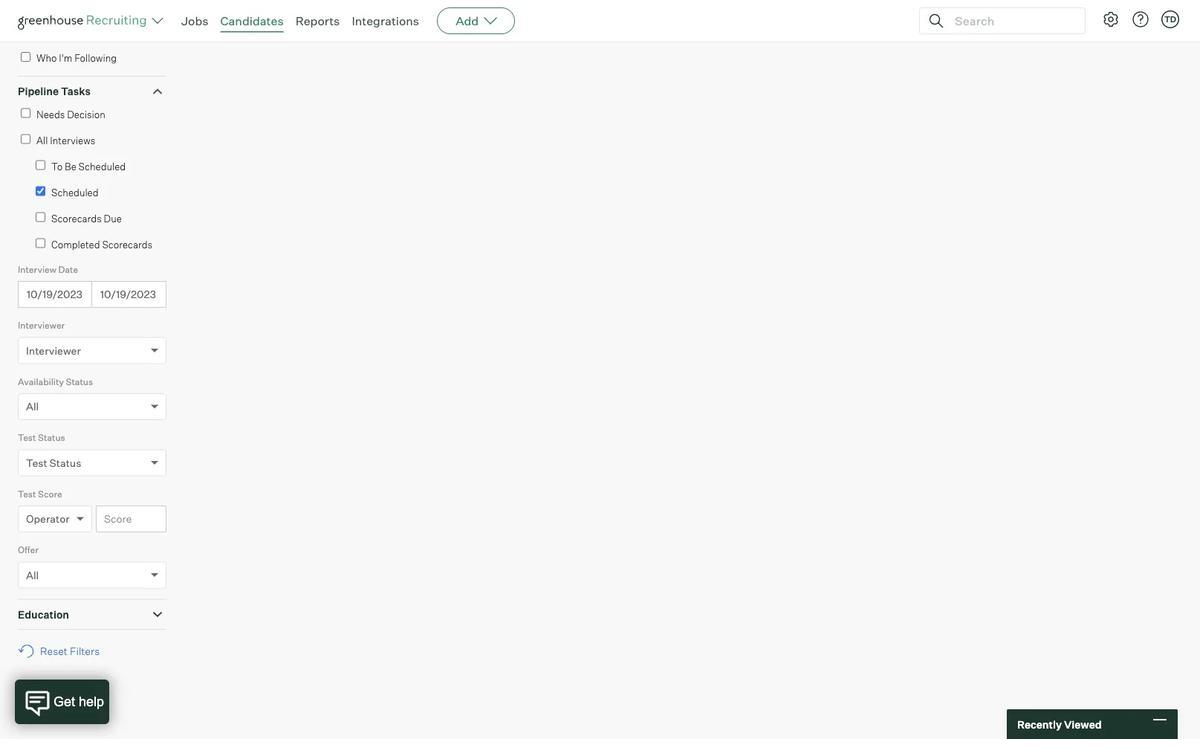 Task type: vqa. For each thing, say whether or not it's contained in the screenshot.
COLLECT FEEDBACK corresponding to Patricia Garcia
no



Task type: locate. For each thing, give the bounding box(es) containing it.
needs decision
[[36, 108, 105, 120]]

scheduled
[[79, 160, 126, 172], [51, 186, 99, 198]]

reset filters button
[[18, 637, 107, 665]]

test status down availability
[[18, 432, 65, 443]]

operator
[[26, 512, 70, 525]]

interview date
[[18, 264, 78, 275]]

interviewer up the availability status
[[26, 344, 81, 357]]

all inside offer element
[[26, 569, 39, 582]]

scorecards down due
[[102, 238, 153, 250]]

jobs
[[181, 13, 209, 28]]

scheduled down be
[[51, 186, 99, 198]]

0 horizontal spatial scorecards
[[51, 212, 102, 224]]

1 vertical spatial status
[[38, 432, 65, 443]]

2 vertical spatial all
[[26, 569, 39, 582]]

scheduled right be
[[79, 160, 126, 172]]

jobs link
[[181, 13, 209, 28]]

10/19/2023
[[27, 288, 83, 301], [100, 288, 156, 301]]

offer element
[[18, 543, 167, 599]]

interviews
[[50, 134, 95, 146]]

0 horizontal spatial 10/19/2023
[[27, 288, 83, 301]]

status down availability status "element"
[[38, 432, 65, 443]]

1 horizontal spatial scorecards
[[102, 238, 153, 250]]

2 10/19/2023 from the left
[[100, 288, 156, 301]]

test status up the score
[[26, 456, 81, 469]]

interviewer
[[18, 320, 65, 331], [26, 344, 81, 357]]

status down interviewer element
[[66, 376, 93, 387]]

td
[[1165, 14, 1177, 24]]

10/19/2023 down completed scorecards
[[100, 288, 156, 301]]

0 vertical spatial test status
[[18, 432, 65, 443]]

who i'm following
[[36, 52, 117, 64]]

due
[[104, 212, 122, 224]]

all inside availability status "element"
[[26, 400, 39, 413]]

reports
[[296, 13, 340, 28]]

1 vertical spatial all
[[26, 400, 39, 413]]

1 vertical spatial interviewer
[[26, 344, 81, 357]]

completed
[[51, 238, 100, 250]]

all
[[36, 134, 48, 146], [26, 400, 39, 413], [26, 569, 39, 582]]

coordinator
[[26, 19, 84, 32]]

test
[[18, 432, 36, 443], [26, 456, 47, 469], [18, 488, 36, 499]]

education
[[18, 608, 69, 621]]

all down offer
[[26, 569, 39, 582]]

all down availability
[[26, 400, 39, 413]]

all right all interviews 'option'
[[36, 134, 48, 146]]

Scorecards Due checkbox
[[36, 212, 45, 222]]

Search text field
[[952, 10, 1072, 32]]

Completed Scorecards checkbox
[[36, 238, 45, 248]]

status
[[66, 376, 93, 387], [38, 432, 65, 443], [50, 456, 81, 469]]

test for test status
[[18, 432, 36, 443]]

interviewer up availability
[[18, 320, 65, 331]]

10/19/2023 down interview date
[[27, 288, 83, 301]]

offer
[[18, 544, 38, 556]]

2 vertical spatial test
[[18, 488, 36, 499]]

Needs Decision checkbox
[[21, 108, 30, 118]]

viewed
[[1065, 718, 1102, 731]]

scorecards up completed
[[51, 212, 102, 224]]

test score
[[18, 488, 62, 499]]

all for offer
[[26, 569, 39, 582]]

scorecards
[[51, 212, 102, 224], [102, 238, 153, 250]]

pipeline
[[18, 85, 59, 98]]

status inside "element"
[[66, 376, 93, 387]]

tasks
[[61, 85, 91, 98]]

needs
[[36, 108, 65, 120]]

To Be Scheduled checkbox
[[36, 160, 45, 170]]

status up the score
[[50, 456, 81, 469]]

interviewer element
[[18, 318, 167, 374]]

filters
[[70, 645, 100, 658]]

1 horizontal spatial 10/19/2023
[[100, 288, 156, 301]]

all for availability status
[[26, 400, 39, 413]]

test for operator
[[18, 488, 36, 499]]

test status
[[18, 432, 65, 443], [26, 456, 81, 469]]

1 10/19/2023 from the left
[[27, 288, 83, 301]]

pipeline tasks
[[18, 85, 91, 98]]

all interviews
[[36, 134, 95, 146]]

0 vertical spatial test
[[18, 432, 36, 443]]

recently
[[1018, 718, 1062, 731]]

decision
[[67, 108, 105, 120]]

0 vertical spatial status
[[66, 376, 93, 387]]



Task type: describe. For each thing, give the bounding box(es) containing it.
test status element
[[18, 431, 167, 487]]

to be scheduled
[[51, 160, 126, 172]]

to
[[51, 160, 63, 172]]

availability
[[18, 376, 64, 387]]

following
[[74, 52, 117, 64]]

integrations link
[[352, 13, 419, 28]]

be
[[65, 160, 76, 172]]

1 vertical spatial scorecards
[[102, 238, 153, 250]]

who
[[36, 52, 57, 64]]

candidates link
[[220, 13, 284, 28]]

reports link
[[296, 13, 340, 28]]

add button
[[437, 7, 515, 34]]

greenhouse recruiting image
[[18, 12, 152, 30]]

date
[[58, 264, 78, 275]]

availability status element
[[18, 374, 167, 431]]

scorecards due
[[51, 212, 122, 224]]

availability status
[[18, 376, 93, 387]]

configure image
[[1103, 10, 1120, 28]]

score
[[38, 488, 62, 499]]

0 vertical spatial all
[[36, 134, 48, 146]]

Scheduled checkbox
[[36, 186, 45, 196]]

0 vertical spatial scheduled
[[79, 160, 126, 172]]

recently viewed
[[1018, 718, 1102, 731]]

0 vertical spatial interviewer
[[18, 320, 65, 331]]

Who I'm Following checkbox
[[21, 52, 30, 62]]

status for all
[[66, 376, 93, 387]]

0 vertical spatial scorecards
[[51, 212, 102, 224]]

td button
[[1162, 10, 1180, 28]]

integrations
[[352, 13, 419, 28]]

1 vertical spatial scheduled
[[51, 186, 99, 198]]

interview
[[18, 264, 56, 275]]

1 vertical spatial test
[[26, 456, 47, 469]]

1 vertical spatial test status
[[26, 456, 81, 469]]

2 vertical spatial status
[[50, 456, 81, 469]]

i'm
[[59, 52, 72, 64]]

All Interviews checkbox
[[21, 134, 30, 144]]

td button
[[1159, 7, 1183, 31]]

add
[[456, 13, 479, 28]]

reset
[[40, 645, 68, 658]]

status for test status
[[38, 432, 65, 443]]

reset filters
[[40, 645, 100, 658]]

candidates
[[220, 13, 284, 28]]

Score number field
[[96, 506, 167, 532]]

completed scorecards
[[51, 238, 153, 250]]



